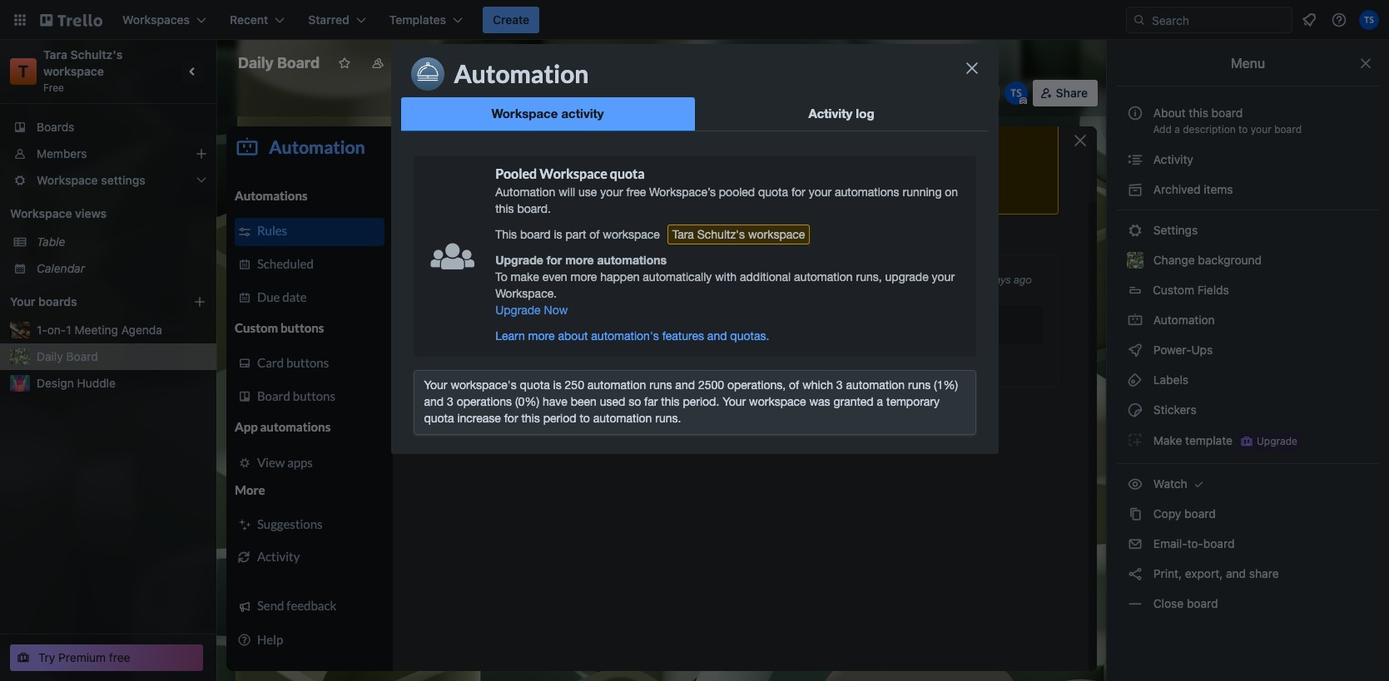 Task type: describe. For each thing, give the bounding box(es) containing it.
a
[[1175, 123, 1180, 136]]

this
[[1189, 106, 1209, 120]]

print, export, and share link
[[1117, 561, 1379, 588]]

share button
[[1033, 80, 1098, 107]]

print, export, and share
[[1151, 567, 1279, 581]]

members
[[37, 147, 87, 161]]

calendar link
[[37, 261, 206, 277]]

sm image for watch
[[1127, 476, 1144, 493]]

board up to
[[1212, 106, 1243, 120]]

board up print, export, and share
[[1204, 537, 1235, 551]]

automation
[[1151, 313, 1215, 327]]

share
[[1250, 567, 1279, 581]]

workspace views
[[10, 206, 107, 221]]

Board name text field
[[230, 50, 328, 77]]

change background
[[1151, 253, 1262, 267]]

settings link
[[1117, 217, 1379, 244]]

power-ups link
[[1117, 337, 1379, 364]]

primary element
[[0, 0, 1389, 40]]

design huddle link
[[37, 375, 206, 392]]

sm image for close board
[[1127, 596, 1144, 613]]

visible
[[456, 56, 491, 70]]

copy board link
[[1117, 501, 1379, 528]]

1 horizontal spatial ups
[[1192, 343, 1213, 357]]

email-to-board
[[1151, 537, 1235, 551]]

workspace
[[43, 64, 104, 78]]

print,
[[1154, 567, 1182, 581]]

design
[[37, 376, 74, 390]]

archived items
[[1151, 182, 1233, 196]]

boards
[[38, 295, 77, 309]]

email-
[[1154, 537, 1188, 551]]

free
[[43, 82, 64, 94]]

upgrade button
[[1237, 432, 1301, 452]]

open information menu image
[[1331, 12, 1348, 28]]

stickers
[[1151, 403, 1197, 417]]

meeting
[[75, 323, 118, 337]]

change background link
[[1117, 247, 1379, 274]]

watching button
[[529, 80, 621, 107]]

board link
[[504, 50, 575, 77]]

make template
[[1151, 433, 1233, 448]]

labels
[[1151, 373, 1189, 387]]

try
[[38, 651, 55, 665]]

power- inside button
[[658, 86, 698, 100]]

copy
[[1154, 507, 1182, 521]]

free
[[109, 651, 130, 665]]

description
[[1183, 123, 1236, 136]]

1-
[[37, 323, 47, 337]]

activity link
[[1117, 147, 1379, 173]]

archived
[[1154, 182, 1201, 196]]

1-on-1 meeting agenda
[[37, 323, 162, 337]]

design huddle
[[37, 376, 116, 390]]

sm image for automation
[[1127, 312, 1144, 329]]

1 vertical spatial power-ups
[[1151, 343, 1216, 357]]

Search field
[[1146, 7, 1292, 32]]

template
[[1186, 433, 1233, 448]]

board down export,
[[1187, 597, 1218, 611]]

to-
[[1188, 537, 1204, 551]]

custom
[[1153, 283, 1195, 297]]

watch link
[[1117, 471, 1379, 498]]

add
[[1153, 123, 1172, 136]]

daily inside text field
[[238, 54, 274, 72]]

sm image for print, export, and share
[[1127, 566, 1144, 583]]

labels link
[[1117, 367, 1379, 394]]

0 notifications image
[[1300, 10, 1320, 30]]

1-on-1 meeting agenda link
[[37, 322, 206, 339]]

change
[[1154, 253, 1195, 267]]

watching
[[559, 86, 611, 100]]

star or unstar board image
[[338, 57, 351, 70]]

tara schultz (taraschultz7) image inside primary element
[[1360, 10, 1379, 30]]

power-ups button
[[625, 80, 729, 107]]

sm image for make template
[[1127, 432, 1144, 449]]

settings
[[1151, 223, 1198, 237]]

table
[[37, 235, 65, 249]]

workspace visible
[[391, 56, 491, 70]]

schultz's
[[70, 47, 123, 62]]



Task type: locate. For each thing, give the bounding box(es) containing it.
automation image
[[733, 80, 756, 103]]

board inside daily board link
[[66, 350, 98, 364]]

sm image left labels
[[1127, 372, 1144, 389]]

sm image inside settings link
[[1127, 222, 1144, 239]]

power-ups left automation icon
[[658, 86, 719, 100]]

sm image for settings
[[1127, 222, 1144, 239]]

sm image inside print, export, and share link
[[1127, 566, 1144, 583]]

sm image inside "watch" link
[[1191, 476, 1208, 493]]

export,
[[1185, 567, 1223, 581]]

0 vertical spatial daily
[[238, 54, 274, 72]]

on-
[[47, 323, 66, 337]]

sm image inside activity link
[[1127, 152, 1144, 168]]

0 horizontal spatial daily
[[37, 350, 63, 364]]

customize views image
[[584, 55, 600, 72]]

0 vertical spatial daily board
[[238, 54, 320, 72]]

1 vertical spatial ups
[[1192, 343, 1213, 357]]

sm image for labels
[[1127, 372, 1144, 389]]

ups left automation icon
[[698, 86, 719, 100]]

sm image inside automation 'link'
[[1127, 312, 1144, 329]]

create button
[[483, 7, 540, 33]]

t
[[18, 62, 29, 81]]

sm image left the make on the right of page
[[1127, 432, 1144, 449]]

close
[[1154, 597, 1184, 611]]

sm image inside copy board link
[[1127, 506, 1144, 523]]

try premium free
[[38, 651, 130, 665]]

0 vertical spatial tara schultz (taraschultz7) image
[[1360, 10, 1379, 30]]

1 vertical spatial daily
[[37, 350, 63, 364]]

boards link
[[0, 114, 216, 141]]

0 vertical spatial ups
[[698, 86, 719, 100]]

add board image
[[193, 296, 206, 309]]

board
[[277, 54, 320, 72], [533, 56, 565, 70], [66, 350, 98, 364]]

board
[[1212, 106, 1243, 120], [1275, 123, 1302, 136], [1185, 507, 1216, 521], [1204, 537, 1235, 551], [1187, 597, 1218, 611]]

workspace up the table
[[10, 206, 72, 221]]

table link
[[37, 234, 206, 251]]

tara schultz (taraschultz7) image right open information menu icon
[[1360, 10, 1379, 30]]

your boards with 3 items element
[[10, 292, 168, 312]]

power-ups
[[658, 86, 719, 100], [1151, 343, 1216, 357]]

0 horizontal spatial ups
[[698, 86, 719, 100]]

1 horizontal spatial power-
[[1154, 343, 1192, 357]]

stickers link
[[1117, 397, 1379, 424]]

1 horizontal spatial workspace
[[391, 56, 453, 70]]

sm image for email-to-board
[[1127, 536, 1144, 553]]

sm image inside close board "link"
[[1127, 596, 1144, 613]]

tara schultz (taraschultz7) image left share button
[[1005, 82, 1028, 105]]

workspace left visible
[[391, 56, 453, 70]]

daily board
[[238, 54, 320, 72], [37, 350, 98, 364]]

close board
[[1151, 597, 1218, 611]]

ups down automation
[[1192, 343, 1213, 357]]

1 horizontal spatial daily board
[[238, 54, 320, 72]]

huddle
[[77, 376, 116, 390]]

custom fields
[[1153, 283, 1229, 297]]

premium
[[58, 651, 106, 665]]

power- left automation icon
[[658, 86, 698, 100]]

workspace
[[391, 56, 453, 70], [10, 206, 72, 221]]

sm image inside 'labels' link
[[1127, 372, 1144, 389]]

1 horizontal spatial power-ups
[[1151, 343, 1216, 357]]

0 horizontal spatial workspace
[[10, 206, 72, 221]]

make
[[1154, 433, 1183, 448]]

your boards
[[10, 295, 77, 309]]

copy board
[[1151, 507, 1216, 521]]

0 horizontal spatial power-
[[658, 86, 698, 100]]

1 horizontal spatial daily
[[238, 54, 274, 72]]

your
[[10, 295, 35, 309]]

boards
[[37, 120, 74, 134]]

tara schultz (taraschultz7) image
[[1360, 10, 1379, 30], [1005, 82, 1028, 105]]

1 sm image from the top
[[1127, 372, 1144, 389]]

sm image
[[1127, 152, 1144, 168], [1127, 181, 1144, 198], [1127, 222, 1144, 239], [1127, 312, 1144, 329], [1127, 342, 1144, 359], [1127, 402, 1144, 419], [1191, 476, 1208, 493], [1127, 506, 1144, 523], [1127, 596, 1144, 613]]

power-
[[658, 86, 698, 100], [1154, 343, 1192, 357]]

members link
[[0, 141, 216, 167]]

email-to-board link
[[1117, 531, 1379, 558]]

tara schultz's workspace free
[[43, 47, 126, 94]]

items
[[1204, 182, 1233, 196]]

1 vertical spatial tara schultz (taraschultz7) image
[[1005, 82, 1028, 105]]

your
[[1251, 123, 1272, 136]]

sm image left watch
[[1127, 476, 1144, 493]]

1 horizontal spatial board
[[277, 54, 320, 72]]

about
[[1154, 106, 1186, 120]]

sm image inside power-ups link
[[1127, 342, 1144, 359]]

board inside board 'link'
[[533, 56, 565, 70]]

board right your
[[1275, 123, 1302, 136]]

views
[[75, 206, 107, 221]]

daily board down 1
[[37, 350, 98, 364]]

workspace visible button
[[361, 50, 501, 77]]

0 horizontal spatial board
[[66, 350, 98, 364]]

search image
[[1133, 13, 1146, 27]]

2 sm image from the top
[[1127, 432, 1144, 449]]

close board link
[[1117, 591, 1379, 618]]

power-ups inside button
[[658, 86, 719, 100]]

sm image for activity
[[1127, 152, 1144, 168]]

board up watching button on the left top of the page
[[533, 56, 565, 70]]

workspace for workspace visible
[[391, 56, 453, 70]]

ups
[[698, 86, 719, 100], [1192, 343, 1213, 357]]

workspace for workspace views
[[10, 206, 72, 221]]

about this board add a description to your board
[[1153, 106, 1302, 136]]

sm image inside email-to-board "link"
[[1127, 536, 1144, 553]]

create
[[493, 12, 530, 27]]

power- up labels
[[1154, 343, 1192, 357]]

custom fields button
[[1117, 277, 1379, 304]]

menu
[[1231, 56, 1266, 71]]

try premium free button
[[10, 645, 203, 672]]

ups inside button
[[698, 86, 719, 100]]

sm image for archived items
[[1127, 181, 1144, 198]]

4 sm image from the top
[[1127, 536, 1144, 553]]

1 vertical spatial power-
[[1154, 343, 1192, 357]]

archived items link
[[1117, 176, 1379, 203]]

1
[[66, 323, 71, 337]]

0 horizontal spatial power-ups
[[658, 86, 719, 100]]

sm image for copy board
[[1127, 506, 1144, 523]]

1 vertical spatial workspace
[[10, 206, 72, 221]]

automation link
[[1117, 307, 1379, 334]]

5 sm image from the top
[[1127, 566, 1144, 583]]

0 horizontal spatial tara schultz (taraschultz7) image
[[1005, 82, 1028, 105]]

tara
[[43, 47, 67, 62]]

sm image
[[1127, 372, 1144, 389], [1127, 432, 1144, 449], [1127, 476, 1144, 493], [1127, 536, 1144, 553], [1127, 566, 1144, 583]]

0 vertical spatial workspace
[[391, 56, 453, 70]]

sm image inside archived items link
[[1127, 181, 1144, 198]]

board up design huddle
[[66, 350, 98, 364]]

3 sm image from the top
[[1127, 476, 1144, 493]]

0 vertical spatial power-
[[658, 86, 698, 100]]

2 horizontal spatial board
[[533, 56, 565, 70]]

sm image for power-ups
[[1127, 342, 1144, 359]]

watch
[[1151, 477, 1191, 491]]

calendar
[[37, 261, 85, 276]]

t link
[[10, 58, 37, 85]]

0 vertical spatial power-ups
[[658, 86, 719, 100]]

sm image inside stickers link
[[1127, 402, 1144, 419]]

and
[[1226, 567, 1246, 581]]

board up to-
[[1185, 507, 1216, 521]]

daily board left star or unstar board image
[[238, 54, 320, 72]]

sm image for stickers
[[1127, 402, 1144, 419]]

power-ups down automation
[[1151, 343, 1216, 357]]

sm image inside "watch" link
[[1127, 476, 1144, 493]]

board inside "daily board" text field
[[277, 54, 320, 72]]

fields
[[1198, 283, 1229, 297]]

sm image left print,
[[1127, 566, 1144, 583]]

background
[[1198, 253, 1262, 267]]

agenda
[[121, 323, 162, 337]]

board left star or unstar board image
[[277, 54, 320, 72]]

daily board link
[[37, 349, 206, 365]]

1 horizontal spatial tara schultz (taraschultz7) image
[[1360, 10, 1379, 30]]

to
[[1239, 123, 1248, 136]]

activity
[[1151, 152, 1194, 167]]

upgrade
[[1257, 435, 1298, 448]]

1 vertical spatial daily board
[[37, 350, 98, 364]]

share
[[1056, 86, 1088, 100]]

tara schultz's workspace link
[[43, 47, 126, 78]]

sm image left email-
[[1127, 536, 1144, 553]]

daily board inside text field
[[238, 54, 320, 72]]

0 horizontal spatial daily board
[[37, 350, 98, 364]]

workspace inside button
[[391, 56, 453, 70]]



Task type: vqa. For each thing, say whether or not it's contained in the screenshot.
Try
yes



